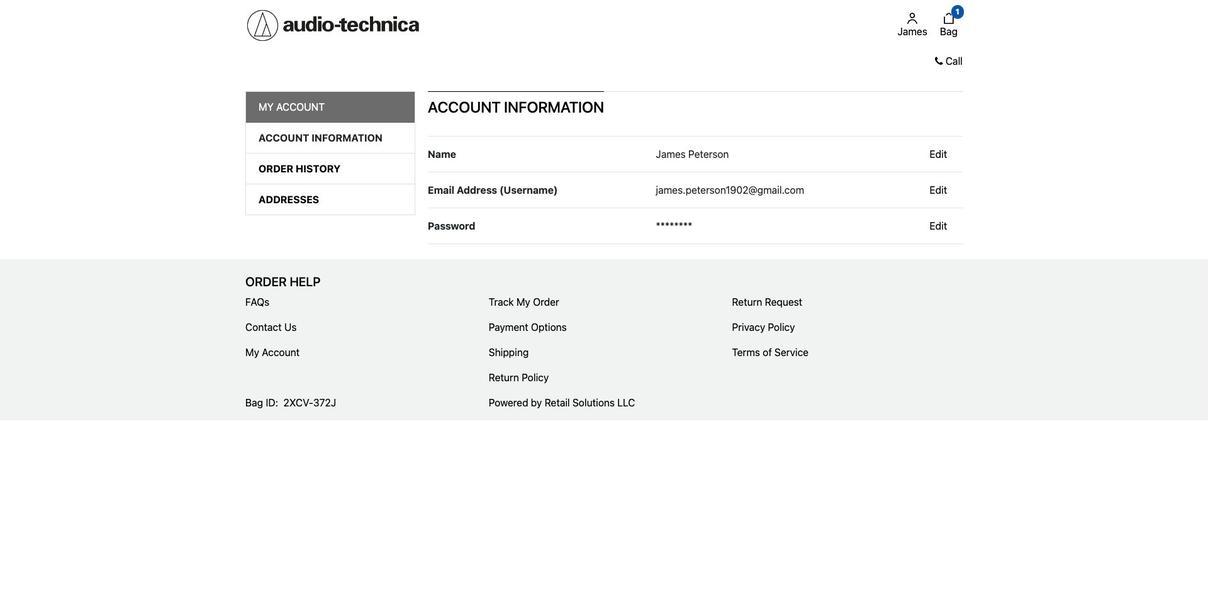Task type: locate. For each thing, give the bounding box(es) containing it.
user image
[[908, 12, 918, 24]]

navigation
[[245, 91, 415, 215]]

main content
[[0, 76, 1208, 257]]

cart image
[[944, 13, 954, 24]]

phone image
[[935, 56, 943, 66]]



Task type: describe. For each thing, give the bounding box(es) containing it.
audio technica image
[[245, 10, 422, 41]]



Task type: vqa. For each thing, say whether or not it's contained in the screenshot.
Return associated with Return Request
no



